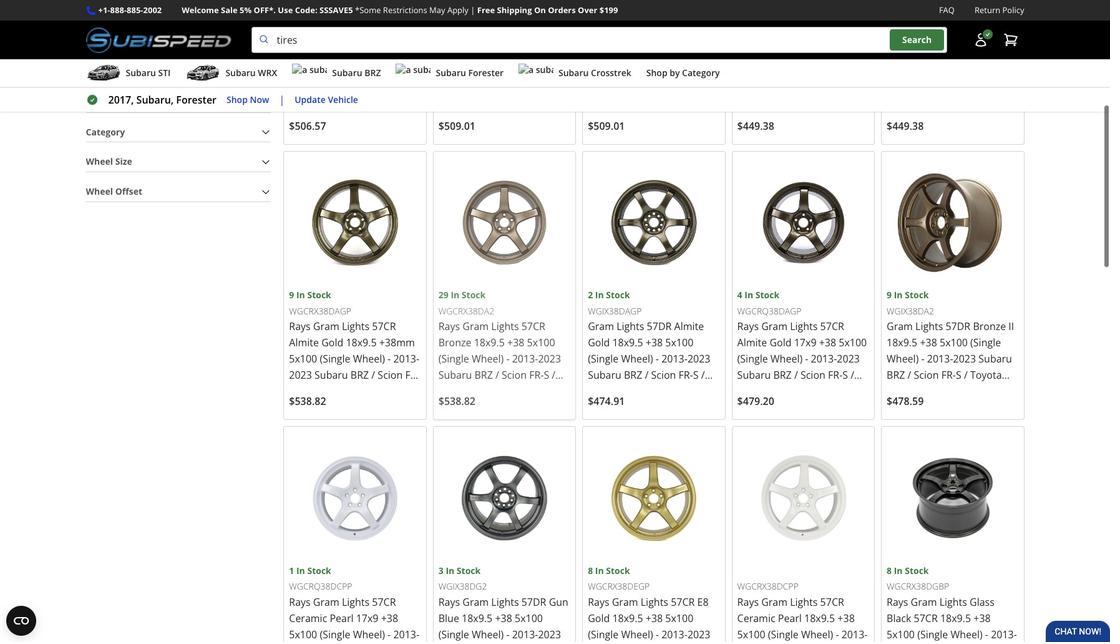 Task type: describe. For each thing, give the bounding box(es) containing it.
57cr inside 4 in stock wgcrq38dagp rays gram lights 57cr almite gold 17x9 +38 5x100 (single wheel) - 2013-2023 subaru brz / scion fr-s / toyota gr86 / 2014-2018 subaru forester
[[820, 320, 844, 333]]

wheel) inside rays gram lights 57cr gloss black 18x9.5 +38 5x100 (single wheel) - 2013- 2023 subaru brz / scion fr- s / toyota gr86 / 2014-2018 subaru forester
[[652, 77, 684, 90]]

wheel for wheel offset
[[86, 185, 113, 197]]

2023 inside the "29 in stock wgcrx38da2 rays gram lights 57cr bronze 18x9.5 +38 5x100 (single wheel) - 2013-2023 subaru brz / scion fr-s / toyota gr86 / 2014-2018 subaru forester"
[[538, 352, 561, 366]]

gram inside 2 in stock wgix38dagp gram lights 57dr almite gold 18x9.5 +38 5x100 (single wheel) - 2013-2023 subaru brz / scion fr-s / toyota gr86 / 2014-2018 subaru forester
[[588, 320, 614, 333]]

may
[[429, 4, 445, 16]]

5%
[[240, 4, 252, 16]]

subaru forester button
[[396, 62, 504, 87]]

fifteen52
[[101, 5, 137, 17]]

return policy link
[[975, 4, 1024, 17]]

return
[[975, 4, 1000, 16]]

gloss inside rays gram lights 57cr gloss black 18x9.5 +38 5x100 (single wheel) - 2013- 2023 subaru brz / scion fr- s / toyota gr86 / 2014-2018 subaru forester
[[588, 61, 613, 74]]

subaru sti button
[[86, 62, 171, 87]]

scion inside the rays gram lights 57cr glass black 17x9 +38 5x100 (single wheel) - 2013-2023 subaru brz / scion fr-s / toyota gr86 / 2014-2018 subaru forester
[[801, 93, 826, 107]]

- inside the 3 in stock wgix38dg2 rays gram lights 57dr gun blue 18x9.5 +38 5x100 (single wheel) - 2013-20
[[506, 628, 510, 641]]

search input field
[[251, 27, 947, 53]]

stock for gram lights 57dr almite gold 18x9.5 +38 5x100 (single wheel) - 2013-2023 subaru brz / scion fr-s / toyota gr86 / 2014-2018 subaru forester
[[606, 289, 630, 301]]

rays gram lights 57cr almite gold 18x9.5 +38mm 5x100 (single wheel) - 2013-2023 subaru brz / scion fr-s / toyota gr86 / 2014-2018 subaru forester image
[[289, 157, 421, 289]]

lights inside the 3 in stock wgix38dg2 rays gram lights 57dr gun blue 18x9.5 +38 5x100 (single wheel) - 2013-20
[[491, 595, 519, 609]]

open widget image
[[6, 606, 36, 636]]

wgcrq38dcpp
[[289, 580, 352, 592]]

fr- inside 4 in stock wgcrq38dagp rays gram lights 57cr almite gold 17x9 +38 5x100 (single wheel) - 2013-2023 subaru brz / scion fr-s / toyota gr86 / 2014-2018 subaru forester
[[828, 368, 843, 382]]

stock for rays gram lights 57cr e8 gold 18x9.5 +38 5x100 (single wheel) - 2013-20
[[606, 565, 630, 577]]

on
[[534, 4, 546, 16]]

10 for 10 in stock
[[737, 14, 747, 26]]

shop by category
[[646, 67, 720, 79]]

8 for rays gram lights 57cr e8 gold 18x9.5 +38 5x100 (single wheel) - 2013-20
[[588, 565, 593, 577]]

57dr inside 9 in stock wgix38da2 gram lights 57dr bronze ii 18x9.5 +38 5x100 (single wheel) - 2013-2023 subaru brz / scion fr-s / toyota gr86 / 2014-2018 subaru forester
[[946, 320, 971, 334]]

stock for rays gram lights 57cr gloss black 17x9 +38 5x100 (single wheel) - 2013-2023 subaru brz / scion fr-s / toyota gr86 / 2014-2018 subaru forester
[[910, 14, 934, 26]]

gr86 inside 2 in stock wgix38dagp gram lights 57dr almite gold 18x9.5 +38 5x100 (single wheel) - 2013-2023 subaru brz / scion fr-s / toyota gr86 / 2014-2018 subaru forester
[[622, 385, 647, 398]]

$538.82 for /
[[289, 395, 326, 408]]

2013- inside 9 in stock wgix38dcpp rays gram lights 57dr ceramc pearl 18x9.5 +38 5x100 (single wheel) - 2013- 2023 subaru brz / scion fr- s / toyota gr86 / 2014-2018 subaru forester
[[393, 77, 419, 90]]

scion inside 9 in stock wgix38da2 gram lights 57dr bronze ii 18x9.5 +38 5x100 (single wheel) - 2013-2023 subaru brz / scion fr-s / toyota gr86 / 2014-2018 subaru forester
[[914, 368, 939, 382]]

sssave5
[[320, 4, 353, 16]]

gr86 inside rays gram lights 57cr gun blue ii 18x9.5 +38mm 5x100 (single wheel) - 2013-2023 subaru brz / scion fr-s / toyota gr86 / 2014-2018 subaru forester
[[473, 109, 498, 123]]

57cr inside the rays gram lights 57cr glass black 17x9 +38 5x100 (single wheel) - 2013-2023 subaru brz / scion fr-s / toyota gr86 / 2014-2018 subaru forester
[[820, 44, 844, 58]]

gr86 inside 21 in stock wgcrq38dgx rays gram lights 57cr gloss black 17x9 +38 5x100 (single wheel) - 2013-2023 subaru brz / scion fr-s / toyota gr86 / 2014-2018 subaru forester
[[921, 109, 946, 123]]

s inside the "29 in stock wgcrx38da2 rays gram lights 57cr bronze 18x9.5 +38 5x100 (single wheel) - 2013-2023 subaru brz / scion fr-s / toyota gr86 / 2014-2018 subaru forester"
[[544, 368, 549, 382]]

rays gram lights 57cr gloss black 17x9 +38 5x100 (single wheel) - 2013-2023 subaru brz / scion fr-s / toyota gr86 / 2014-2018 subaru forester image
[[887, 0, 1019, 13]]

gram inside the 3 in stock wgix38dg2 rays gram lights 57dr gun blue 18x9.5 +38 5x100 (single wheel) - 2013-20
[[463, 595, 489, 609]]

rays gram lights 57cr ceramic pearl 18x9.5 +38 5x100 (single wheel) - 201
[[737, 595, 869, 642]]

button image
[[973, 33, 988, 48]]

rays for rays gram lights 57cr almite gold 17x9 +38 5x100 (single wheel) - 2013-2023 subaru brz / scion fr-s / toyota gr86 / 2014-2018 subaru forester
[[737, 320, 759, 333]]

wrx
[[258, 67, 277, 79]]

2023 inside 21 in stock wgcrq38dgx rays gram lights 57cr gloss black 17x9 +38 5x100 (single wheel) - 2013-2023 subaru brz / scion fr-s / toyota gr86 / 2014-2018 subaru forester
[[986, 77, 1009, 90]]

5x100 inside the rays gram lights 57cr glass black 17x9 +38 5x100 (single wheel) - 2013-2023 subaru brz / scion fr-s / toyota gr86 / 2014-2018 subaru forester
[[837, 61, 865, 74]]

2 in stock wgix38dagp gram lights 57dr almite gold 18x9.5 +38 5x100 (single wheel) - 2013-2023 subaru brz / scion fr-s / toyota gr86 / 2014-2018 subaru forester
[[588, 289, 710, 415]]

*some restrictions may apply | free shipping on orders over $199
[[355, 4, 618, 16]]

gram lights 57dr almite gold 18x9.5 +38 5x100 (single wheel) - 2013-2023 subaru brz / scion fr-s / toyota gr86 / 2014-2018 subaru forester image
[[588, 157, 720, 289]]

a subaru crosstrek thumbnail image image
[[519, 64, 554, 82]]

2017,
[[108, 93, 134, 107]]

(single inside the "29 in stock wgcrx38da2 rays gram lights 57cr bronze 18x9.5 +38 5x100 (single wheel) - 2013-2023 subaru brz / scion fr-s / toyota gr86 / 2014-2018 subaru forester"
[[439, 352, 469, 366]]

5x100 inside 4 in stock wgcrq38dagp rays gram lights 57cr almite gold 17x9 +38 5x100 (single wheel) - 2013-2023 subaru brz / scion fr-s / toyota gr86 / 2014-2018 subaru forester
[[839, 336, 867, 350]]

brz inside the rays gram lights 57cr glass black 17x9 +38 5x100 (single wheel) - 2013-2023 subaru brz / scion fr-s / toyota gr86 / 2014-2018 subaru forester
[[773, 93, 792, 107]]

in for rays gram lights 57cr almite gold 17x9 +38 5x100 (single wheel) - 2013-2023 subaru brz / scion fr-s / toyota gr86 / 2014-2018 subaru forester
[[745, 289, 753, 301]]

2018 inside rays gram lights 57cr gun blue ii 18x9.5 +38mm 5x100 (single wheel) - 2013-2023 subaru brz / scion fr-s / toyota gr86 / 2014-2018 subaru forester
[[532, 109, 555, 123]]

wheel) inside 8 in stock wgcrx38dgbp rays gram lights glass black 57cr 18x9.5 +38 5x100 (single wheel) - 201
[[951, 628, 983, 641]]

search
[[902, 34, 932, 46]]

(single inside the rays gram lights 57cr glass black 17x9 +38 5x100 (single wheel) - 2013-2023 subaru brz / scion fr-s / toyota gr86 / 2014-2018 subaru forester
[[737, 77, 768, 90]]

subaru sti
[[126, 67, 171, 79]]

gr86 inside rays gram lights 57cr gloss black 18x9.5 +38 5x100 (single wheel) - 2013- 2023 subaru brz / scion fr- s / toyota gr86 / 2014-2018 subaru forester
[[637, 109, 661, 123]]

2023 inside 4 in stock wgcrq38dagp rays gram lights 57cr almite gold 17x9 +38 5x100 (single wheel) - 2013-2023 subaru brz / scion fr-s / toyota gr86 / 2014-2018 subaru forester
[[837, 352, 860, 366]]

rays gram lights 57cr ceramic pearl 18x9.5 +38 5x100 (single wheel) - 2013-2023 subaru brz / scion fr-s / toyota gr86 / 2014-2018 subaru forester image
[[737, 432, 869, 564]]

gram inside 8 in stock wgcrx38degp rays gram lights 57cr e8 gold 18x9.5 +38 5x100 (single wheel) - 2013-20
[[612, 595, 638, 609]]

wgix38dagp
[[588, 305, 642, 317]]

a subaru forester thumbnail image image
[[396, 64, 431, 82]]

wgix38da2
[[887, 305, 934, 317]]

faq
[[939, 4, 955, 16]]

2023 inside 2 in stock wgix38dagp gram lights 57dr almite gold 18x9.5 +38 5x100 (single wheel) - 2013-2023 subaru brz / scion fr-s / toyota gr86 / 2014-2018 subaru forester
[[688, 352, 710, 366]]

rays gram lights 57cr gun blue ii 18x9.5 +38mm 5x100 (single wheel) - 2013-2023 subaru brz / scion fr-s / toyota gr86 / 2014-2018 subaru forester
[[439, 44, 570, 139]]

gram lights 57dr bronze ii 18x9.5 +38 5x100 (single wheel) - 2013-2023 subaru brz / scion fr-s / toyota gr86 / 2014-2018 subaru forester image
[[887, 157, 1019, 289]]

$506.57
[[289, 119, 326, 133]]

$538.82 for toyota
[[439, 395, 476, 408]]

18x9.5 inside 8 in stock wgcrx38degp rays gram lights 57cr e8 gold 18x9.5 +38 5x100 (single wheel) - 2013-20
[[612, 611, 643, 625]]

faq link
[[939, 4, 955, 17]]

wheel for wheel size
[[86, 156, 113, 167]]

forester inside the rays gram lights 57cr glass black 17x9 +38 5x100 (single wheel) - 2013-2023 subaru brz / scion fr-s / toyota gr86 / 2014-2018 subaru forester
[[773, 125, 812, 139]]

wheel size
[[86, 156, 132, 167]]

size
[[115, 156, 132, 167]]

$474.91
[[588, 395, 625, 408]]

a subaru wrx thumbnail image image
[[186, 64, 221, 82]]

gold for rays gram lights 57cr e8 gold 18x9.5 +38 5x100 (single wheel) - 2013-20
[[588, 611, 610, 625]]

shop now link
[[227, 93, 269, 107]]

wheel) inside 4 in stock wgcrq38dagp rays gram lights 57cr almite gold 17x9 +38 5x100 (single wheel) - 2013-2023 subaru brz / scion fr-s / toyota gr86 / 2014-2018 subaru forester
[[771, 352, 803, 366]]

shop for shop now
[[227, 93, 248, 105]]

2018 inside 4 in stock wgcrq38dagp rays gram lights 57cr almite gold 17x9 +38 5x100 (single wheel) - 2013-2023 subaru brz / scion fr-s / toyota gr86 / 2014-2018 subaru forester
[[831, 385, 854, 398]]

5x100 inside 8 in stock wgcrx38degp rays gram lights 57cr e8 gold 18x9.5 +38 5x100 (single wheel) - 2013-20
[[665, 611, 694, 625]]

48 in stock
[[439, 14, 486, 26]]

ii inside rays gram lights 57cr gun blue ii 18x9.5 +38mm 5x100 (single wheel) - 2013-2023 subaru brz / scion fr-s / toyota gr86 / 2014-2018 subaru forester
[[462, 61, 467, 74]]

2013- inside 2 in stock wgix38dagp gram lights 57dr almite gold 18x9.5 +38 5x100 (single wheel) - 2013-2023 subaru brz / scion fr-s / toyota gr86 / 2014-2018 subaru forester
[[662, 352, 688, 366]]

4 in stock wgcrq38dagp rays gram lights 57cr almite gold 17x9 +38 5x100 (single wheel) - 2013-2023 subaru brz / scion fr-s / toyota gr86 / 2014-2018 subaru forester
[[737, 289, 867, 415]]

17x9 inside the rays gram lights 57cr glass black 17x9 +38 5x100 (single wheel) - 2013-2023 subaru brz / scion fr-s / toyota gr86 / 2014-2018 subaru forester
[[792, 61, 814, 74]]

rays gram lights 57cr ceramic pearl 17x9 +38 5x100 (single wheel) - 2013-2023 subaru brz / scion fr-s / toyota gr86 / 2014-2018 subaru forester image
[[289, 432, 421, 564]]

subaru crosstrek
[[559, 67, 631, 79]]

gun inside the 3 in stock wgix38dg2 rays gram lights 57dr gun blue 18x9.5 +38 5x100 (single wheel) - 2013-20
[[549, 595, 568, 609]]

code:
[[295, 4, 317, 16]]

return policy
[[975, 4, 1024, 16]]

rays gram lights 57cr bronze 18x9.5 +38 5x100 (single wheel) - 2013-2023 subaru brz / scion fr-s / toyota gr86 / 2014-2018 subaru forester image
[[439, 157, 570, 289]]

2023 inside the rays gram lights 57cr glass black 17x9 +38 5x100 (single wheel) - 2013-2023 subaru brz / scion fr-s / toyota gr86 / 2014-2018 subaru forester
[[837, 77, 860, 90]]

wheel) inside the 3 in stock wgix38dg2 rays gram lights 57dr gun blue 18x9.5 +38 5x100 (single wheel) - 2013-20
[[472, 628, 504, 641]]

8 in stock wgcrx38degp rays gram lights 57cr e8 gold 18x9.5 +38 5x100 (single wheel) - 2013-20
[[588, 565, 710, 642]]

more
[[128, 29, 150, 41]]

9 in stock wgix38da2 gram lights 57dr bronze ii 18x9.5 +38 5x100 (single wheel) - 2013-2023 subaru brz / scion fr-s / toyota gr86 / 2014-2018 subaru forester
[[887, 289, 1014, 415]]

- inside rays gram lights 57cr gloss black 18x9.5 +38 5x100 (single wheel) - 2013- 2023 subaru brz / scion fr- s / toyota gr86 / 2014-2018 subaru forester
[[686, 77, 690, 90]]

- inside 8 in stock wgcrx38degp rays gram lights 57cr e8 gold 18x9.5 +38 5x100 (single wheel) - 2013-20
[[656, 628, 659, 641]]

shipping
[[497, 4, 532, 16]]

4
[[737, 289, 742, 301]]

2
[[588, 289, 593, 301]]

gun inside rays gram lights 57cr gun blue ii 18x9.5 +38mm 5x100 (single wheel) - 2013-2023 subaru brz / scion fr-s / toyota gr86 / 2014-2018 subaru forester
[[548, 44, 567, 58]]

restrictions
[[383, 4, 427, 16]]

wheel) inside 2 in stock wgix38dagp gram lights 57dr almite gold 18x9.5 +38 5x100 (single wheel) - 2013-2023 subaru brz / scion fr-s / toyota gr86 / 2014-2018 subaru forester
[[621, 352, 653, 366]]

gr86 inside 9 in stock wgcrx38dagp rays gram lights 57cr almite gold 18x9.5 +38mm 5x100 (single wheel) - 2013- 2023 subaru brz / scion fr- s / toyota gr86 / 2014-2018 subaru forester
[[338, 385, 363, 398]]

2013- inside rays gram lights 57cr gun blue ii 18x9.5 +38mm 5x100 (single wheel) - 2013-2023 subaru brz / scion fr-s / toyota gr86 / 2014-2018 subaru forester
[[512, 77, 538, 90]]

subaru brz
[[332, 67, 381, 79]]

2014- inside rays gram lights 57cr gun blue ii 18x9.5 +38mm 5x100 (single wheel) - 2013-2023 subaru brz / scion fr-s / toyota gr86 / 2014-2018 subaru forester
[[506, 109, 532, 123]]

fifteen52 button
[[86, 6, 96, 16]]

in for rays gram lights 57cr ceramic pearl 17x9 +38 5x100 (single wheel) - 201
[[296, 565, 305, 577]]

in for rays gram lights 57cr bronze 18x9.5 +38 5x100 (single wheel) - 2013-2023 subaru brz / scion fr-s / toyota gr86 / 2014-2018 subaru forester
[[451, 289, 459, 301]]

sale
[[221, 4, 238, 16]]

17x9 for rays gram lights 57cr almite gold 17x9 +38 5x100 (single wheel) - 2013-2023 subaru brz / scion fr-s / toyota gr86 / 2014-2018 subaru forester
[[794, 336, 817, 350]]

rays for rays gram lights 57cr ceramic pearl 17x9 +38 5x100 (single wheel) - 201
[[289, 595, 311, 609]]

wheel) inside 21 in stock wgcrq38dgx rays gram lights 57cr gloss black 17x9 +38 5x100 (single wheel) - 2013-2023 subaru brz / scion fr-s / toyota gr86 / 2014-2018 subaru forester
[[920, 77, 952, 90]]

subaru brz button
[[292, 62, 381, 87]]

gram inside 9 in stock wgcrx38dagp rays gram lights 57cr almite gold 18x9.5 +38mm 5x100 (single wheel) - 2013- 2023 subaru brz / scion fr- s / toyota gr86 / 2014-2018 subaru forester
[[313, 320, 339, 333]]

885-
[[127, 4, 143, 16]]

rays gram lights 57dr ceramc pearl 18x9.5 +38 5x100 (single wheel) - 2013-2023 subaru brz / scion fr-s / toyota gr86 / 2014-2018 subaru forester image
[[289, 0, 421, 13]]

search button
[[890, 30, 944, 50]]

2014- inside 9 in stock wgix38da2 gram lights 57dr bronze ii 18x9.5 +38 5x100 (single wheel) - 2013-2023 subaru brz / scion fr-s / toyota gr86 / 2014-2018 subaru forester
[[920, 385, 947, 398]]

crosstrek
[[591, 67, 631, 79]]

18x9.5 inside 8 in stock wgcrx38dgbp rays gram lights glass black 57cr 18x9.5 +38 5x100 (single wheel) - 201
[[940, 611, 971, 625]]

2018 inside the rays gram lights 57cr glass black 17x9 +38 5x100 (single wheel) - 2013-2023 subaru brz / scion fr-s / toyota gr86 / 2014-2018 subaru forester
[[831, 109, 854, 123]]

2017, subaru, forester
[[108, 93, 217, 107]]

bronze inside the "29 in stock wgcrx38da2 rays gram lights 57cr bronze 18x9.5 +38 5x100 (single wheel) - 2013-2023 subaru brz / scion fr-s / toyota gr86 / 2014-2018 subaru forester"
[[439, 336, 471, 350]]

wheel) inside 9 in stock wgix38dcpp rays gram lights 57dr ceramc pearl 18x9.5 +38 5x100 (single wheel) - 2013- 2023 subaru brz / scion fr- s / toyota gr86 / 2014-2018 subaru forester
[[353, 77, 385, 90]]

orders
[[548, 4, 576, 16]]

apply
[[447, 4, 469, 16]]

wgcrx38degp
[[588, 580, 650, 592]]

43
[[261, 29, 271, 41]]

- inside 4 in stock wgcrq38dagp rays gram lights 57cr almite gold 17x9 +38 5x100 (single wheel) - 2013-2023 subaru brz / scion fr-s / toyota gr86 / 2014-2018 subaru forester
[[805, 352, 808, 366]]

8 in stock wgcrx38dgbp rays gram lights glass black 57cr 18x9.5 +38 5x100 (single wheel) - 201
[[887, 565, 1018, 642]]

wheel size button
[[86, 153, 271, 172]]

stock for rays gram lights glass black 57cr 18x9.5 +38 5x100 (single wheel) - 201
[[905, 565, 929, 577]]

update
[[295, 93, 326, 105]]

5x100 inside the 3 in stock wgix38dg2 rays gram lights 57dr gun blue 18x9.5 +38 5x100 (single wheel) - 2013-20
[[515, 611, 543, 625]]

+38 inside 4 in stock wgcrq38dagp rays gram lights 57cr almite gold 17x9 +38 5x100 (single wheel) - 2013-2023 subaru brz / scion fr-s / toyota gr86 / 2014-2018 subaru forester
[[819, 336, 836, 350]]

ceramc
[[289, 61, 325, 74]]

gram inside 1 in stock wgcrq38dcpp rays gram lights 57cr ceramic pearl 17x9 +38 5x100 (single wheel) - 201
[[313, 595, 339, 609]]

brz inside the "29 in stock wgcrx38da2 rays gram lights 57cr bronze 18x9.5 +38 5x100 (single wheel) - 2013-2023 subaru brz / scion fr-s / toyota gr86 / 2014-2018 subaru forester"
[[475, 368, 493, 382]]

21
[[887, 14, 897, 26]]

+38 inside 9 in stock wgix38dcpp rays gram lights 57dr ceramc pearl 18x9.5 +38 5x100 (single wheel) - 2013- 2023 subaru brz / scion fr- s / toyota gr86 / 2014-2018 subaru forester
[[387, 61, 404, 74]]

fr- inside rays gram lights 57cr gun blue ii 18x9.5 +38mm 5x100 (single wheel) - 2013-2023 subaru brz / scion fr-s / toyota gr86 / 2014-2018 subaru forester
[[529, 93, 544, 107]]

subaru forester
[[436, 67, 504, 79]]

5x100 inside 9 in stock wgix38da2 gram lights 57dr bronze ii 18x9.5 +38 5x100 (single wheel) - 2013-2023 subaru brz / scion fr-s / toyota gr86 / 2014-2018 subaru forester
[[940, 336, 968, 350]]

2018 inside 9 in stock wgix38dcpp rays gram lights 57dr ceramc pearl 18x9.5 +38 5x100 (single wheel) - 2013- 2023 subaru brz / scion fr- s / toyota gr86 / 2014-2018 subaru forester
[[397, 109, 420, 123]]

blue inside the 3 in stock wgix38dg2 rays gram lights 57dr gun blue 18x9.5 +38 5x100 (single wheel) - 2013-20
[[439, 611, 459, 625]]

forester inside 9 in stock wgix38da2 gram lights 57dr bronze ii 18x9.5 +38 5x100 (single wheel) - 2013-2023 subaru brz / scion fr-s / toyota gr86 / 2014-2018 subaru forester
[[887, 401, 926, 415]]

+38 inside the 3 in stock wgix38dg2 rays gram lights 57dr gun blue 18x9.5 +38 5x100 (single wheel) - 2013-20
[[495, 611, 512, 625]]

in for rays gram lights 57dr ceramc pearl 18x9.5 +38 5x100 (single wheel) - 2013- 2023 subaru brz / scion fr- s / toyota gr86 / 2014-2018 subaru forester
[[296, 14, 305, 26]]

3 in stock wgix38dg2 rays gram lights 57dr gun blue 18x9.5 +38 5x100 (single wheel) - 2013-20
[[439, 565, 568, 642]]

1 in stock wgcrq38dcpp rays gram lights 57cr ceramic pearl 17x9 +38 5x100 (single wheel) - 201
[[289, 565, 420, 642]]

scion inside the "29 in stock wgcrx38da2 rays gram lights 57cr bronze 18x9.5 +38 5x100 (single wheel) - 2013-2023 subaru brz / scion fr-s / toyota gr86 / 2014-2018 subaru forester"
[[502, 368, 527, 382]]

s inside the rays gram lights 57cr glass black 17x9 +38 5x100 (single wheel) - 2013-2023 subaru brz / scion fr-s / toyota gr86 / 2014-2018 subaru forester
[[843, 93, 848, 107]]

e8
[[697, 595, 709, 609]]

rays gram lights 57cr gloss black 18x9.5 +38 5x100 (single wheel) - 2013- 2023 subaru brz / scion fr- s / toyota gr86 / 2014-2018 subaru forester
[[588, 44, 719, 139]]

gr86 inside the rays gram lights 57cr glass black 17x9 +38 5x100 (single wheel) - 2013-2023 subaru brz / scion fr-s / toyota gr86 / 2014-2018 subaru forester
[[772, 109, 796, 123]]

subaru wrx
[[226, 67, 277, 79]]

2023 inside 9 in stock wgix38dcpp rays gram lights 57dr ceramc pearl 18x9.5 +38 5x100 (single wheel) - 2013- 2023 subaru brz / scion fr- s / toyota gr86 / 2014-2018 subaru forester
[[289, 93, 312, 107]]

stock for rays gram lights 57dr ceramc pearl 18x9.5 +38 5x100 (single wheel) - 2013- 2023 subaru brz / scion fr- s / toyota gr86 / 2014-2018 subaru forester
[[307, 14, 331, 26]]

2018 inside 9 in stock wgix38da2 gram lights 57dr bronze ii 18x9.5 +38 5x100 (single wheel) - 2013-2023 subaru brz / scion fr-s / toyota gr86 / 2014-2018 subaru forester
[[947, 385, 969, 398]]

- inside the rays gram lights 57cr glass black 17x9 +38 5x100 (single wheel) - 2013-2023 subaru brz / scion fr-s / toyota gr86 / 2014-2018 subaru forester
[[805, 77, 808, 90]]

5x100 inside 8 in stock wgcrx38dgbp rays gram lights glass black 57cr 18x9.5 +38 5x100 (single wheel) - 201
[[887, 628, 915, 641]]

toyota inside 21 in stock wgcrq38dgx rays gram lights 57cr gloss black 17x9 +38 5x100 (single wheel) - 2013-2023 subaru brz / scion fr-s / toyota gr86 / 2014-2018 subaru forester
[[887, 109, 918, 123]]

$479.20
[[737, 395, 774, 408]]

+1-888-885-2002
[[98, 4, 162, 16]]

ceramic inside rays gram lights 57cr ceramic pearl 18x9.5 +38 5x100 (single wheel) - 201
[[737, 611, 775, 625]]

wheel) inside 9 in stock wgix38da2 gram lights 57dr bronze ii 18x9.5 +38 5x100 (single wheel) - 2013-2023 subaru brz / scion fr-s / toyota gr86 / 2014-2018 subaru forester
[[887, 352, 919, 366]]

+38 inside the rays gram lights 57cr glass black 17x9 +38 5x100 (single wheel) - 2013-2023 subaru brz / scion fr-s / toyota gr86 / 2014-2018 subaru forester
[[817, 61, 834, 74]]

vehicle
[[328, 93, 358, 105]]

over
[[578, 4, 597, 16]]

shop now
[[227, 93, 269, 105]]

2023 inside rays gram lights 57cr gloss black 18x9.5 +38 5x100 (single wheel) - 2013- 2023 subaru brz / scion fr- s / toyota gr86 / 2014-2018 subaru forester
[[588, 93, 611, 107]]

stock for gram lights 57dr bronze ii 18x9.5 +38 5x100 (single wheel) - 2013-2023 subaru brz / scion fr-s / toyota gr86 / 2014-2018 subaru forester
[[905, 289, 929, 301]]

wgix38dcpp
[[289, 29, 342, 41]]

in for gram lights 57dr almite gold 18x9.5 +38 5x100 (single wheel) - 2013-2023 subaru brz / scion fr-s / toyota gr86 / 2014-2018 subaru forester
[[595, 289, 604, 301]]

wgcrq38dagp
[[737, 305, 802, 317]]

sti
[[158, 67, 171, 79]]

s inside 2 in stock wgix38dagp gram lights 57dr almite gold 18x9.5 +38 5x100 (single wheel) - 2013-2023 subaru brz / scion fr-s / toyota gr86 / 2014-2018 subaru forester
[[693, 368, 699, 382]]

+38 inside 2 in stock wgix38dagp gram lights 57dr almite gold 18x9.5 +38 5x100 (single wheel) - 2013-2023 subaru brz / scion fr-s / toyota gr86 / 2014-2018 subaru forester
[[646, 336, 663, 350]]

fr- inside 9 in stock wgix38da2 gram lights 57dr bronze ii 18x9.5 +38 5x100 (single wheel) - 2013-2023 subaru brz / scion fr-s / toyota gr86 / 2014-2018 subaru forester
[[941, 368, 956, 382]]

welcome sale 5% off*. use code: sssave5
[[182, 4, 353, 16]]

toyota inside the "29 in stock wgcrx38da2 rays gram lights 57cr bronze 18x9.5 +38 5x100 (single wheel) - 2013-2023 subaru brz / scion fr-s / toyota gr86 / 2014-2018 subaru forester"
[[439, 385, 470, 398]]

gram inside rays gram lights 57cr ceramic pearl 18x9.5 +38 5x100 (single wheel) - 201
[[761, 595, 788, 609]]



Task type: locate. For each thing, give the bounding box(es) containing it.
wgix38dg2
[[439, 580, 487, 592]]

rays inside the rays gram lights 57cr glass black 17x9 +38 5x100 (single wheel) - 2013-2023 subaru brz / scion fr-s / toyota gr86 / 2014-2018 subaru forester
[[737, 44, 759, 58]]

rays for rays gram lights glass black 57cr 18x9.5 +38 5x100 (single wheel) - 201
[[887, 595, 908, 609]]

in inside 2 in stock wgix38dagp gram lights 57dr almite gold 18x9.5 +38 5x100 (single wheel) - 2013-2023 subaru brz / scion fr-s / toyota gr86 / 2014-2018 subaru forester
[[595, 289, 604, 301]]

5x100 inside 1 in stock wgcrq38dcpp rays gram lights 57cr ceramic pearl 17x9 +38 5x100 (single wheel) - 201
[[289, 628, 317, 641]]

gram up subaru forester
[[463, 44, 489, 58]]

2013- inside rays gram lights 57cr gloss black 18x9.5 +38 5x100 (single wheel) - 2013- 2023 subaru brz / scion fr- s / toyota gr86 / 2014-2018 subaru forester
[[692, 77, 718, 90]]

ceramic
[[289, 611, 327, 625], [737, 611, 775, 625]]

in inside 8 in stock wgcrx38degp rays gram lights 57cr e8 gold 18x9.5 +38 5x100 (single wheel) - 2013-20
[[595, 565, 604, 577]]

show
[[103, 29, 125, 41]]

gram inside rays gram lights 57cr gun blue ii 18x9.5 +38mm 5x100 (single wheel) - 2013-2023 subaru brz / scion fr-s / toyota gr86 / 2014-2018 subaru forester
[[463, 44, 489, 58]]

wgcrx38dcpp
[[737, 580, 799, 592]]

gold down wgix38dagp
[[588, 336, 610, 350]]

(single inside rays gram lights 57cr ceramic pearl 18x9.5 +38 5x100 (single wheel) - 201
[[768, 628, 799, 641]]

in for gram lights 57dr bronze ii 18x9.5 +38 5x100 (single wheel) - 2013-2023 subaru brz / scion fr-s / toyota gr86 / 2014-2018 subaru forester
[[894, 289, 903, 301]]

8 left $199 on the top right of the page
[[588, 14, 593, 26]]

gram down wgcrq38dcpp
[[313, 595, 339, 609]]

wheel offset
[[86, 185, 142, 197]]

rays for rays gram lights 57dr gun blue 18x9.5 +38 5x100 (single wheel) - 2013-20
[[439, 595, 460, 609]]

shop by category button
[[646, 62, 720, 87]]

17x9 for rays gram lights 57cr ceramic pearl 17x9 +38 5x100 (single wheel) - 201
[[356, 611, 378, 625]]

wheel) inside the "29 in stock wgcrx38da2 rays gram lights 57cr bronze 18x9.5 +38 5x100 (single wheel) - 2013-2023 subaru brz / scion fr-s / toyota gr86 / 2014-2018 subaru forester"
[[472, 352, 504, 366]]

1 horizontal spatial almite
[[674, 320, 704, 333]]

2013- inside 9 in stock wgcrx38dagp rays gram lights 57cr almite gold 18x9.5 +38mm 5x100 (single wheel) - 2013- 2023 subaru brz / scion fr- s / toyota gr86 / 2014-2018 subaru forester
[[393, 352, 419, 366]]

5x100 inside the "29 in stock wgcrx38da2 rays gram lights 57cr bronze 18x9.5 +38 5x100 (single wheel) - 2013-2023 subaru brz / scion fr-s / toyota gr86 / 2014-2018 subaru forester"
[[527, 336, 555, 350]]

18x9.5 inside 2 in stock wgix38dagp gram lights 57dr almite gold 18x9.5 +38 5x100 (single wheel) - 2013-2023 subaru brz / scion fr-s / toyota gr86 / 2014-2018 subaru forester
[[612, 336, 643, 350]]

gram down wgcrx38da2
[[463, 320, 489, 333]]

17x9 inside 1 in stock wgcrq38dcpp rays gram lights 57cr ceramic pearl 17x9 +38 5x100 (single wheel) - 201
[[356, 611, 378, 625]]

2 ceramic from the left
[[737, 611, 775, 625]]

black inside 8 in stock wgcrx38dgbp rays gram lights glass black 57cr 18x9.5 +38 5x100 (single wheel) - 201
[[887, 611, 911, 625]]

- inside the "29 in stock wgcrx38da2 rays gram lights 57cr bronze 18x9.5 +38 5x100 (single wheel) - 2013-2023 subaru brz / scion fr-s / toyota gr86 / 2014-2018 subaru forester"
[[506, 352, 510, 366]]

57cr inside 8 in stock wgcrx38degp rays gram lights 57cr e8 gold 18x9.5 +38 5x100 (single wheel) - 2013-20
[[671, 595, 695, 609]]

rays for rays gram lights 57cr almite gold 18x9.5 +38mm 5x100 (single wheel) - 2013- 2023 subaru brz / scion fr- s / toyota gr86 / 2014-2018 subaru forester
[[289, 320, 311, 333]]

2 gloss from the left
[[887, 61, 912, 74]]

+38mm
[[503, 61, 539, 74], [379, 336, 415, 350]]

rays for rays gram lights 57dr ceramc pearl 18x9.5 +38 5x100 (single wheel) - 2013- 2023 subaru brz / scion fr- s / toyota gr86 / 2014-2018 subaru forester
[[289, 44, 311, 58]]

lights inside rays gram lights 57cr gloss black 18x9.5 +38 5x100 (single wheel) - 2013- 2023 subaru brz / scion fr- s / toyota gr86 / 2014-2018 subaru forester
[[641, 44, 668, 58]]

gold down wgcrx38degp
[[588, 611, 610, 625]]

2018 inside 21 in stock wgcrq38dgx rays gram lights 57cr gloss black 17x9 +38 5x100 (single wheel) - 2013-2023 subaru brz / scion fr-s / toyota gr86 / 2014-2018 subaru forester
[[981, 109, 1004, 123]]

9 up the wgix38da2
[[887, 289, 892, 301]]

gold inside 2 in stock wgix38dagp gram lights 57dr almite gold 18x9.5 +38 5x100 (single wheel) - 2013-2023 subaru brz / scion fr-s / toyota gr86 / 2014-2018 subaru forester
[[588, 336, 610, 350]]

stock for rays gram lights 57cr almite gold 18x9.5 +38mm 5x100 (single wheel) - 2013- 2023 subaru brz / scion fr- s / toyota gr86 / 2014-2018 subaru forester
[[307, 289, 331, 301]]

off*.
[[254, 4, 276, 16]]

(single inside 2 in stock wgix38dagp gram lights 57dr almite gold 18x9.5 +38 5x100 (single wheel) - 2013-2023 subaru brz / scion fr-s / toyota gr86 / 2014-2018 subaru forester
[[588, 352, 619, 366]]

0 vertical spatial |
[[471, 4, 475, 16]]

2 blue from the top
[[439, 611, 459, 625]]

0 vertical spatial wheel
[[86, 156, 113, 167]]

1 ceramic from the left
[[289, 611, 327, 625]]

0 horizontal spatial shop
[[227, 93, 248, 105]]

+1-
[[98, 4, 110, 16]]

in inside the 3 in stock wgix38dg2 rays gram lights 57dr gun blue 18x9.5 +38 5x100 (single wheel) - 2013-20
[[446, 565, 454, 577]]

gram inside 8 in stock wgcrx38dgbp rays gram lights glass black 57cr 18x9.5 +38 5x100 (single wheel) - 201
[[911, 595, 937, 609]]

in for rays gram lights 57cr almite gold 18x9.5 +38mm 5x100 (single wheel) - 2013- 2023 subaru brz / scion fr- s / toyota gr86 / 2014-2018 subaru forester
[[296, 289, 305, 301]]

wheel offset button
[[86, 182, 271, 201]]

lights
[[342, 44, 370, 58], [491, 44, 519, 58], [641, 44, 668, 58], [790, 44, 818, 58], [940, 44, 967, 58], [342, 320, 370, 333], [491, 320, 519, 333], [617, 320, 644, 333], [790, 320, 818, 333], [916, 320, 943, 334], [342, 595, 370, 609], [491, 595, 519, 609], [641, 595, 668, 609], [790, 595, 818, 609], [940, 595, 967, 609]]

almite inside 2 in stock wgix38dagp gram lights 57dr almite gold 18x9.5 +38 5x100 (single wheel) - 2013-2023 subaru brz / scion fr-s / toyota gr86 / 2014-2018 subaru forester
[[674, 320, 704, 333]]

rays inside 4 in stock wgcrq38dagp rays gram lights 57cr almite gold 17x9 +38 5x100 (single wheel) - 2013-2023 subaru brz / scion fr-s / toyota gr86 / 2014-2018 subaru forester
[[737, 320, 759, 333]]

rays for rays gram lights 57cr bronze 18x9.5 +38 5x100 (single wheel) - 2013-2023 subaru brz / scion fr-s / toyota gr86 / 2014-2018 subaru forester
[[439, 320, 460, 333]]

blue down wgix38dg2
[[439, 611, 459, 625]]

8 in stock
[[588, 14, 630, 26]]

fr- inside 2 in stock wgix38dagp gram lights 57dr almite gold 18x9.5 +38 5x100 (single wheel) - 2013-2023 subaru brz / scion fr-s / toyota gr86 / 2014-2018 subaru forester
[[679, 368, 693, 382]]

rays gram lights glass black 57cr 18x9.5 +38 5x100 (single wheel) - 2013-2023 subaru brz / scion fr-s / toyota gr86 / 2014-2018 subaru forester image
[[887, 432, 1019, 564]]

stock for rays gram lights 57dr gun blue 18x9.5 +38 5x100 (single wheel) - 2013-20
[[457, 565, 481, 577]]

gr86 inside 9 in stock wgix38da2 gram lights 57dr bronze ii 18x9.5 +38 5x100 (single wheel) - 2013-2023 subaru brz / scion fr-s / toyota gr86 / 2014-2018 subaru forester
[[887, 385, 912, 398]]

888-
[[110, 4, 127, 16]]

$509.01 for subaru
[[439, 119, 476, 133]]

brz inside rays gram lights 57cr gloss black 18x9.5 +38 5x100 (single wheel) - 2013- 2023 subaru brz / scion fr- s / toyota gr86 / 2014-2018 subaru forester
[[649, 93, 668, 107]]

lights inside 2 in stock wgix38dagp gram lights 57dr almite gold 18x9.5 +38 5x100 (single wheel) - 2013-2023 subaru brz / scion fr-s / toyota gr86 / 2014-2018 subaru forester
[[617, 320, 644, 333]]

rays
[[289, 44, 311, 58], [439, 44, 460, 58], [588, 44, 609, 58], [737, 44, 759, 58], [887, 44, 908, 58], [289, 320, 311, 333], [439, 320, 460, 333], [737, 320, 759, 333], [289, 595, 311, 609], [439, 595, 460, 609], [588, 595, 609, 609], [737, 595, 759, 609], [887, 595, 908, 609]]

0 vertical spatial ii
[[462, 61, 467, 74]]

57cr inside rays gram lights 57cr gloss black 18x9.5 +38 5x100 (single wheel) - 2013- 2023 subaru brz / scion fr- s / toyota gr86 / 2014-2018 subaru forester
[[671, 44, 695, 58]]

free
[[477, 4, 495, 16]]

rays up ceramc
[[289, 44, 311, 58]]

policy
[[1003, 4, 1024, 16]]

2013- inside 21 in stock wgcrq38dgx rays gram lights 57cr gloss black 17x9 +38 5x100 (single wheel) - 2013-2023 subaru brz / scion fr-s / toyota gr86 / 2014-2018 subaru forester
[[960, 77, 986, 90]]

wgcrq38dgx
[[887, 29, 945, 41]]

wheel) inside 8 in stock wgcrx38degp rays gram lights 57cr e8 gold 18x9.5 +38 5x100 (single wheel) - 2013-20
[[621, 628, 653, 641]]

category
[[682, 67, 720, 79]]

category button
[[86, 123, 271, 142]]

almite
[[674, 320, 704, 333], [289, 336, 319, 350], [737, 336, 767, 350]]

now
[[250, 93, 269, 105]]

rays for rays gram lights 57cr e8 gold 18x9.5 +38 5x100 (single wheel) - 2013-20
[[588, 595, 609, 609]]

a subaru sti thumbnail image image
[[86, 64, 121, 82]]

subaru wrx button
[[186, 62, 277, 87]]

gram down 'wgix38dcpp' on the left of page
[[313, 44, 339, 58]]

8 for rays gram lights glass black 57cr 18x9.5 +38 5x100 (single wheel) - 201
[[887, 565, 892, 577]]

1 vertical spatial glass
[[970, 595, 995, 609]]

gold for rays gram lights 57cr almite gold 18x9.5 +38mm 5x100 (single wheel) - 2013- 2023 subaru brz / scion fr- s / toyota gr86 / 2014-2018 subaru forester
[[321, 336, 343, 350]]

29 in stock wgcrx38da2 rays gram lights 57cr bronze 18x9.5 +38 5x100 (single wheel) - 2013-2023 subaru brz / scion fr-s / toyota gr86 / 2014-2018 subaru forester
[[439, 289, 561, 415]]

2013- inside the 3 in stock wgix38dg2 rays gram lights 57dr gun blue 18x9.5 +38 5x100 (single wheel) - 2013-20
[[512, 628, 538, 641]]

rays gram lights 57dr gun blue 18x9.5 +38 5x100 (single wheel) - 2013-2023 subaru brz / scion fr-s / toyota gr86 / 2014-2018 subaru forester image
[[439, 432, 570, 564]]

0 horizontal spatial $449.38
[[737, 119, 774, 133]]

blue inside rays gram lights 57cr gun blue ii 18x9.5 +38mm 5x100 (single wheel) - 2013-2023 subaru brz / scion fr-s / toyota gr86 / 2014-2018 subaru forester
[[439, 61, 459, 74]]

s inside 9 in stock wgcrx38dagp rays gram lights 57cr almite gold 18x9.5 +38mm 5x100 (single wheel) - 2013- 2023 subaru brz / scion fr- s / toyota gr86 / 2014-2018 subaru forester
[[289, 385, 295, 398]]

gun
[[548, 44, 567, 58], [549, 595, 568, 609]]

gram down wgcrq38dgx
[[911, 44, 937, 58]]

subaru,
[[136, 93, 174, 107]]

black down wgcrx38dgbp
[[887, 611, 911, 625]]

gold down wgcrq38dagp
[[770, 336, 792, 350]]

0 horizontal spatial almite
[[289, 336, 319, 350]]

2002
[[143, 4, 162, 16]]

1 $538.82 from the left
[[289, 395, 326, 408]]

0 horizontal spatial +38mm
[[379, 336, 415, 350]]

update vehicle button
[[295, 93, 358, 107]]

| left free
[[471, 4, 475, 16]]

pearl down wgcrq38dcpp
[[330, 611, 354, 625]]

forester inside 9 in stock wgix38dcpp rays gram lights 57dr ceramc pearl 18x9.5 +38 5x100 (single wheel) - 2013- 2023 subaru brz / scion fr- s / toyota gr86 / 2014-2018 subaru forester
[[325, 125, 364, 139]]

wheel left size
[[86, 156, 113, 167]]

use
[[278, 4, 293, 16]]

1 horizontal spatial 10
[[737, 14, 747, 26]]

8 up wgcrx38dgbp
[[887, 565, 892, 577]]

0 vertical spatial bronze
[[973, 320, 1006, 334]]

ceramic down "wgcrx38dcpp"
[[737, 611, 775, 625]]

- inside rays gram lights 57cr ceramic pearl 18x9.5 +38 5x100 (single wheel) - 201
[[836, 628, 839, 641]]

stock for rays gram lights 57cr ceramic pearl 17x9 +38 5x100 (single wheel) - 201
[[307, 565, 331, 577]]

1 vertical spatial ii
[[1009, 320, 1014, 334]]

rays down wgcrx38dgbp
[[887, 595, 908, 609]]

subaru crosstrek button
[[519, 62, 631, 87]]

5x100 inside 21 in stock wgcrq38dgx rays gram lights 57cr gloss black 17x9 +38 5x100 (single wheel) - 2013-2023 subaru brz / scion fr-s / toyota gr86 / 2014-2018 subaru forester
[[987, 61, 1015, 74]]

1 vertical spatial +38mm
[[379, 336, 415, 350]]

gold
[[321, 336, 343, 350], [588, 336, 610, 350], [770, 336, 792, 350], [588, 611, 610, 625]]

1 horizontal spatial ii
[[1009, 320, 1014, 334]]

0 horizontal spatial ceramic
[[289, 611, 327, 625]]

57cr inside 9 in stock wgcrx38dagp rays gram lights 57cr almite gold 18x9.5 +38mm 5x100 (single wheel) - 2013- 2023 subaru brz / scion fr- s / toyota gr86 / 2014-2018 subaru forester
[[372, 320, 396, 333]]

gram up crosstrek
[[612, 44, 638, 58]]

in for rays gram lights 57cr gloss black 17x9 +38 5x100 (single wheel) - 2013-2023 subaru brz / scion fr-s / toyota gr86 / 2014-2018 subaru forester
[[899, 14, 908, 26]]

2023
[[538, 77, 561, 90], [837, 77, 860, 90], [986, 77, 1009, 90], [289, 93, 312, 107], [588, 93, 611, 107], [538, 352, 561, 366], [688, 352, 710, 366], [837, 352, 860, 366], [953, 352, 976, 366], [289, 368, 312, 382]]

1 vertical spatial wheel
[[86, 185, 113, 197]]

2 $509.01 from the left
[[588, 119, 625, 133]]

0 vertical spatial +38mm
[[503, 61, 539, 74]]

rays down 10 in stock
[[737, 44, 759, 58]]

1 horizontal spatial $449.38
[[887, 119, 924, 133]]

1 horizontal spatial shop
[[646, 67, 667, 79]]

glass inside the rays gram lights 57cr glass black 17x9 +38 5x100 (single wheel) - 2013-2023 subaru brz / scion fr-s / toyota gr86 / 2014-2018 subaru forester
[[737, 61, 762, 74]]

10
[[261, 5, 271, 17], [737, 14, 747, 26]]

1 horizontal spatial $538.82
[[439, 395, 476, 408]]

gram down wgix38dg2
[[463, 595, 489, 609]]

pearl inside 1 in stock wgcrq38dcpp rays gram lights 57cr ceramic pearl 17x9 +38 5x100 (single wheel) - 201
[[330, 611, 354, 625]]

1 vertical spatial blue
[[439, 611, 459, 625]]

$509.01 down crosstrek
[[588, 119, 625, 133]]

rays gram lights 57cr e8 gold 18x9.5 +38 5x100 (single wheel) - 2013-2023 subaru brz / scion fr-s / toyota gr86 / 2014-2018 subaru forester image
[[588, 432, 720, 564]]

in for rays gram lights 57cr e8 gold 18x9.5 +38 5x100 (single wheel) - 2013-20
[[595, 565, 604, 577]]

toyota inside the rays gram lights 57cr glass black 17x9 +38 5x100 (single wheel) - 2013-2023 subaru brz / scion fr-s / toyota gr86 / 2014-2018 subaru forester
[[737, 109, 769, 123]]

pearl for ceramc
[[327, 61, 351, 74]]

5x100 inside 9 in stock wgix38dcpp rays gram lights 57dr ceramc pearl 18x9.5 +38 5x100 (single wheel) - 2013- 2023 subaru brz / scion fr- s / toyota gr86 / 2014-2018 subaru forester
[[289, 77, 317, 90]]

gold down wgcrx38dagp
[[321, 336, 343, 350]]

gloss down search 'button'
[[887, 61, 912, 74]]

rays inside 8 in stock wgcrx38degp rays gram lights 57cr e8 gold 18x9.5 +38 5x100 (single wheel) - 2013-20
[[588, 595, 609, 609]]

5x100 inside rays gram lights 57cr gun blue ii 18x9.5 +38mm 5x100 (single wheel) - 2013-2023 subaru brz / scion fr-s / toyota gr86 / 2014-2018 subaru forester
[[541, 61, 570, 74]]

in inside 8 in stock wgcrx38dgbp rays gram lights glass black 57cr 18x9.5 +38 5x100 (single wheel) - 201
[[894, 565, 903, 577]]

1 vertical spatial gun
[[549, 595, 568, 609]]

category
[[86, 126, 125, 138]]

0 horizontal spatial glass
[[737, 61, 762, 74]]

gram inside the rays gram lights 57cr glass black 17x9 +38 5x100 (single wheel) - 2013-2023 subaru brz / scion fr-s / toyota gr86 / 2014-2018 subaru forester
[[761, 44, 788, 58]]

2014- inside 4 in stock wgcrq38dagp rays gram lights 57cr almite gold 17x9 +38 5x100 (single wheel) - 2013-2023 subaru brz / scion fr-s / toyota gr86 / 2014-2018 subaru forester
[[805, 385, 831, 398]]

in
[[296, 14, 305, 26], [451, 14, 459, 26], [595, 14, 604, 26], [750, 14, 758, 26], [899, 14, 908, 26], [296, 289, 305, 301], [451, 289, 459, 301], [595, 289, 604, 301], [745, 289, 753, 301], [894, 289, 903, 301], [296, 565, 305, 577], [446, 565, 454, 577], [595, 565, 604, 577], [894, 565, 903, 577]]

(single inside rays gram lights 57cr gloss black 18x9.5 +38 5x100 (single wheel) - 2013- 2023 subaru brz / scion fr- s / toyota gr86 / 2014-2018 subaru forester
[[619, 77, 649, 90]]

scion inside rays gram lights 57cr gun blue ii 18x9.5 +38mm 5x100 (single wheel) - 2013-2023 subaru brz / scion fr-s / toyota gr86 / 2014-2018 subaru forester
[[502, 93, 527, 107]]

black down search 'button'
[[915, 61, 939, 74]]

shop left by
[[646, 67, 667, 79]]

rays gram lights 57cr gloss black 18x9.5 +38 5x100 (single wheel) - 2013-2023 subaru brz / scion fr-s / toyota gr86 / 2014-2018 subaru forester image
[[588, 0, 720, 13]]

blue
[[439, 61, 459, 74], [439, 611, 459, 625]]

*some
[[355, 4, 381, 16]]

rays down wgcrx38degp
[[588, 595, 609, 609]]

1 blue from the top
[[439, 61, 459, 74]]

+38 inside the "29 in stock wgcrx38da2 rays gram lights 57cr bronze 18x9.5 +38 5x100 (single wheel) - 2013-2023 subaru brz / scion fr-s / toyota gr86 / 2014-2018 subaru forester"
[[507, 336, 524, 350]]

gram down wgcrx38dagp
[[313, 320, 339, 333]]

2 wheel from the top
[[86, 185, 113, 197]]

in inside 9 in stock wgix38dcpp rays gram lights 57dr ceramc pearl 18x9.5 +38 5x100 (single wheel) - 2013- 2023 subaru brz / scion fr- s / toyota gr86 / 2014-2018 subaru forester
[[296, 14, 305, 26]]

18x9.5 inside 9 in stock wgix38da2 gram lights 57dr bronze ii 18x9.5 +38 5x100 (single wheel) - 2013-2023 subaru brz / scion fr-s / toyota gr86 / 2014-2018 subaru forester
[[887, 336, 917, 350]]

+38
[[387, 61, 404, 74], [676, 61, 693, 74], [817, 61, 834, 74], [967, 61, 984, 74], [507, 336, 524, 350], [646, 336, 663, 350], [819, 336, 836, 350], [920, 336, 937, 350], [381, 611, 398, 625], [495, 611, 512, 625], [646, 611, 663, 625], [838, 611, 855, 625], [974, 611, 991, 625]]

1 gloss from the left
[[588, 61, 613, 74]]

21 in stock wgcrq38dgx rays gram lights 57cr gloss black 17x9 +38 5x100 (single wheel) - 2013-2023 subaru brz / scion fr-s / toyota gr86 / 2014-2018 subaru forester
[[887, 14, 1015, 139]]

1 $449.38 from the left
[[737, 119, 774, 133]]

rays gram lights 57cr gun blue ii 18x9.5 +38mm 5x100 (single wheel) - 2013-2023 subaru brz / scion fr-s / toyota gr86 / 2014-2018 subaru forester image
[[439, 0, 570, 13]]

0 horizontal spatial ii
[[462, 61, 467, 74]]

ii
[[462, 61, 467, 74], [1009, 320, 1014, 334]]

/
[[372, 93, 375, 107], [496, 93, 499, 107], [552, 93, 556, 107], [670, 93, 674, 107], [794, 93, 798, 107], [851, 93, 854, 107], [944, 93, 947, 107], [1000, 93, 1004, 107], [297, 109, 301, 123], [365, 109, 369, 123], [500, 109, 504, 123], [596, 109, 600, 123], [664, 109, 668, 123], [799, 109, 803, 123], [948, 109, 952, 123], [372, 368, 375, 382], [496, 368, 499, 382], [552, 368, 556, 382], [645, 368, 649, 382], [701, 368, 705, 382], [794, 368, 798, 382], [851, 368, 854, 382], [908, 368, 911, 382], [964, 368, 968, 382], [297, 385, 301, 398], [365, 385, 369, 398], [500, 385, 504, 398], [650, 385, 653, 398], [799, 385, 803, 398], [914, 385, 918, 398]]

wheel left offset
[[86, 185, 113, 197]]

0 horizontal spatial gloss
[[588, 61, 613, 74]]

gram
[[313, 44, 339, 58], [463, 44, 489, 58], [612, 44, 638, 58], [761, 44, 788, 58], [911, 44, 937, 58], [313, 320, 339, 333], [463, 320, 489, 333], [588, 320, 614, 333], [761, 320, 788, 333], [887, 320, 913, 334], [313, 595, 339, 609], [463, 595, 489, 609], [612, 595, 638, 609], [761, 595, 788, 609], [911, 595, 937, 609]]

brz
[[365, 67, 381, 79], [351, 93, 369, 107], [475, 93, 493, 107], [649, 93, 668, 107], [773, 93, 792, 107], [923, 93, 941, 107], [351, 368, 369, 382], [475, 368, 493, 382], [624, 368, 642, 382], [773, 368, 792, 382], [887, 368, 905, 382]]

shop for shop by category
[[646, 67, 667, 79]]

-
[[388, 77, 391, 90], [506, 77, 510, 90], [686, 77, 690, 90], [805, 77, 808, 90], [955, 77, 958, 90], [388, 352, 391, 366], [506, 352, 510, 366], [656, 352, 659, 366], [805, 352, 808, 366], [921, 352, 925, 366], [388, 628, 391, 641], [506, 628, 510, 641], [656, 628, 659, 641], [836, 628, 839, 641], [985, 628, 988, 641]]

wgcrx38da2
[[439, 305, 494, 317]]

stock inside the 3 in stock wgix38dg2 rays gram lights 57dr gun blue 18x9.5 +38 5x100 (single wheel) - 2013-20
[[457, 565, 481, 577]]

0 horizontal spatial $538.82
[[289, 395, 326, 408]]

pearl
[[327, 61, 351, 74], [330, 611, 354, 625], [778, 611, 802, 625]]

brz inside 9 in stock wgix38da2 gram lights 57dr bronze ii 18x9.5 +38 5x100 (single wheel) - 2013-2023 subaru brz / scion fr-s / toyota gr86 / 2014-2018 subaru forester
[[887, 368, 905, 382]]

0 vertical spatial glass
[[737, 61, 762, 74]]

rays gram lights 57cr glass black 17x9 +38 5x100 (single wheel) - 2013-2023 subaru brz / scion fr-s / toyota gr86 / 2014-2018 subaru forester
[[737, 44, 865, 139]]

rays up subaru crosstrek
[[588, 44, 609, 58]]

2 $538.82 from the left
[[439, 395, 476, 408]]

rays for rays gram lights 57cr gloss black 17x9 +38 5x100 (single wheel) - 2013-2023 subaru brz / scion fr-s / toyota gr86 / 2014-2018 subaru forester
[[887, 44, 908, 58]]

0 vertical spatial gun
[[548, 44, 567, 58]]

rays down wgcrx38dagp
[[289, 320, 311, 333]]

0 horizontal spatial bronze
[[439, 336, 471, 350]]

fr- inside 21 in stock wgcrq38dgx rays gram lights 57cr gloss black 17x9 +38 5x100 (single wheel) - 2013-2023 subaru brz / scion fr-s / toyota gr86 / 2014-2018 subaru forester
[[978, 93, 992, 107]]

gram inside the "29 in stock wgcrx38da2 rays gram lights 57cr bronze 18x9.5 +38 5x100 (single wheel) - 2013-2023 subaru brz / scion fr-s / toyota gr86 / 2014-2018 subaru forester"
[[463, 320, 489, 333]]

+38 inside rays gram lights 57cr gloss black 18x9.5 +38 5x100 (single wheel) - 2013- 2023 subaru brz / scion fr- s / toyota gr86 / 2014-2018 subaru forester
[[676, 61, 693, 74]]

gram down wgcrx38dgbp
[[911, 595, 937, 609]]

gram down wgix38dagp
[[588, 320, 614, 333]]

0 vertical spatial shop
[[646, 67, 667, 79]]

scion
[[378, 93, 403, 107], [502, 93, 527, 107], [677, 93, 702, 107], [801, 93, 826, 107], [950, 93, 975, 107], [378, 368, 403, 382], [502, 368, 527, 382], [651, 368, 676, 382], [801, 368, 826, 382], [914, 368, 939, 382]]

$478.59
[[887, 395, 924, 408]]

almite for rays gram lights 57cr almite gold 17x9 +38 5x100 (single wheel) - 2013-2023 subaru brz / scion fr-s / toyota gr86 / 2014-2018 subaru forester
[[737, 336, 767, 350]]

blue right a subaru forester thumbnail image
[[439, 61, 459, 74]]

- inside 8 in stock wgcrx38dgbp rays gram lights glass black 57cr 18x9.5 +38 5x100 (single wheel) - 201
[[985, 628, 988, 641]]

29
[[439, 289, 449, 301]]

57dr
[[372, 44, 397, 58], [647, 320, 672, 333], [946, 320, 971, 334], [522, 595, 546, 609]]

stock
[[307, 14, 331, 26], [462, 14, 486, 26], [606, 14, 630, 26], [761, 14, 784, 26], [910, 14, 934, 26], [307, 289, 331, 301], [462, 289, 486, 301], [606, 289, 630, 301], [756, 289, 779, 301], [905, 289, 929, 301], [307, 565, 331, 577], [457, 565, 481, 577], [606, 565, 630, 577], [905, 565, 929, 577]]

s inside 9 in stock wgix38dcpp rays gram lights 57dr ceramc pearl 18x9.5 +38 5x100 (single wheel) - 2013- 2023 subaru brz / scion fr- s / toyota gr86 / 2014-2018 subaru forester
[[289, 109, 295, 123]]

gr86 inside 9 in stock wgix38dcpp rays gram lights 57dr ceramc pearl 18x9.5 +38 5x100 (single wheel) - 2013- 2023 subaru brz / scion fr- s / toyota gr86 / 2014-2018 subaru forester
[[338, 109, 363, 123]]

9 in stock wgcrx38dagp rays gram lights 57cr almite gold 18x9.5 +38mm 5x100 (single wheel) - 2013- 2023 subaru brz / scion fr- s / toyota gr86 / 2014-2018 subaru forester
[[289, 289, 420, 415]]

lights inside 8 in stock wgcrx38degp rays gram lights 57cr e8 gold 18x9.5 +38 5x100 (single wheel) - 2013-20
[[641, 595, 668, 609]]

scion inside rays gram lights 57cr gloss black 18x9.5 +38 5x100 (single wheel) - 2013- 2023 subaru brz / scion fr- s / toyota gr86 / 2014-2018 subaru forester
[[677, 93, 702, 107]]

0 horizontal spatial |
[[279, 93, 285, 107]]

1 horizontal spatial bronze
[[973, 320, 1006, 334]]

black inside the rays gram lights 57cr glass black 17x9 +38 5x100 (single wheel) - 2013-2023 subaru brz / scion fr-s / toyota gr86 / 2014-2018 subaru forester
[[765, 61, 789, 74]]

gram down "wgcrx38dcpp"
[[761, 595, 788, 609]]

black down 10 in stock
[[765, 61, 789, 74]]

a subaru brz thumbnail image image
[[292, 64, 327, 82]]

stock for rays gram lights 57cr bronze 18x9.5 +38 5x100 (single wheel) - 2013-2023 subaru brz / scion fr-s / toyota gr86 / 2014-2018 subaru forester
[[462, 289, 486, 301]]

stock inside 21 in stock wgcrq38dgx rays gram lights 57cr gloss black 17x9 +38 5x100 (single wheel) - 2013-2023 subaru brz / scion fr-s / toyota gr86 / 2014-2018 subaru forester
[[910, 14, 934, 26]]

5x100 inside rays gram lights 57cr ceramic pearl 18x9.5 +38 5x100 (single wheel) - 201
[[737, 628, 765, 641]]

in for rays gram lights 57dr gun blue 18x9.5 +38 5x100 (single wheel) - 2013-20
[[446, 565, 454, 577]]

1 horizontal spatial $509.01
[[588, 119, 625, 133]]

wheel
[[86, 156, 113, 167], [86, 185, 113, 197]]

17x9 for rays gram lights 57cr gloss black 17x9 +38 5x100 (single wheel) - 2013-2023 subaru brz / scion fr-s / toyota gr86 / 2014-2018 subaru forester
[[942, 61, 964, 74]]

18x9.5 inside 9 in stock wgix38dcpp rays gram lights 57dr ceramc pearl 18x9.5 +38 5x100 (single wheel) - 2013- 2023 subaru brz / scion fr- s / toyota gr86 / 2014-2018 subaru forester
[[354, 61, 384, 74]]

ceramic down wgcrq38dcpp
[[289, 611, 327, 625]]

10 in stock
[[737, 14, 784, 26]]

9 up wgcrx38dagp
[[289, 289, 294, 301]]

gram down wgcrx38degp
[[612, 595, 638, 609]]

(single
[[320, 77, 350, 90], [439, 77, 469, 90], [619, 77, 649, 90], [737, 77, 768, 90], [887, 77, 917, 90], [970, 336, 1001, 350], [320, 352, 350, 366], [439, 352, 469, 366], [588, 352, 619, 366], [737, 352, 768, 366], [320, 628, 350, 641], [439, 628, 469, 641], [588, 628, 619, 641], [768, 628, 799, 641], [917, 628, 948, 641]]

+38 inside 21 in stock wgcrq38dgx rays gram lights 57cr gloss black 17x9 +38 5x100 (single wheel) - 2013-2023 subaru brz / scion fr-s / toyota gr86 / 2014-2018 subaru forester
[[967, 61, 984, 74]]

1 wheel from the top
[[86, 156, 113, 167]]

2014- inside the rays gram lights 57cr glass black 17x9 +38 5x100 (single wheel) - 2013-2023 subaru brz / scion fr-s / toyota gr86 / 2014-2018 subaru forester
[[805, 109, 831, 123]]

1 horizontal spatial ceramic
[[737, 611, 775, 625]]

2 horizontal spatial almite
[[737, 336, 767, 350]]

1 horizontal spatial gloss
[[887, 61, 912, 74]]

5x100 inside 9 in stock wgcrx38dagp rays gram lights 57cr almite gold 18x9.5 +38mm 5x100 (single wheel) - 2013- 2023 subaru brz / scion fr- s / toyota gr86 / 2014-2018 subaru forester
[[289, 352, 317, 366]]

9 for rays gram lights 57dr ceramc pearl 18x9.5 +38 5x100 (single wheel) - 2013- 2023 subaru brz / scion fr- s / toyota gr86 / 2014-2018 subaru forester
[[289, 14, 294, 26]]

1 $509.01 from the left
[[439, 119, 476, 133]]

1
[[289, 565, 294, 577]]

fr- inside the "29 in stock wgcrx38da2 rays gram lights 57cr bronze 18x9.5 +38 5x100 (single wheel) - 2013-2023 subaru brz / scion fr-s / toyota gr86 / 2014-2018 subaru forester"
[[529, 368, 544, 382]]

stock for rays gram lights 57cr almite gold 17x9 +38 5x100 (single wheel) - 2013-2023 subaru brz / scion fr-s / toyota gr86 / 2014-2018 subaru forester
[[756, 289, 779, 301]]

rays down wgix38dg2
[[439, 595, 460, 609]]

fr-
[[405, 93, 420, 107], [529, 93, 544, 107], [704, 93, 719, 107], [828, 93, 843, 107], [978, 93, 992, 107], [405, 368, 420, 382], [529, 368, 544, 382], [679, 368, 693, 382], [828, 368, 843, 382], [941, 368, 956, 382]]

wgcrx38dgbp
[[887, 580, 949, 592]]

57cr
[[522, 44, 545, 58], [671, 44, 695, 58], [820, 44, 844, 58], [970, 44, 994, 58], [372, 320, 396, 333], [522, 320, 545, 333], [820, 320, 844, 333], [372, 595, 396, 609], [671, 595, 695, 609], [820, 595, 844, 609], [914, 611, 938, 625]]

in for rays gram lights glass black 57cr 18x9.5 +38 5x100 (single wheel) - 201
[[894, 565, 903, 577]]

$509.01
[[439, 119, 476, 133], [588, 119, 625, 133]]

toyota inside 9 in stock wgcrx38dagp rays gram lights 57cr almite gold 18x9.5 +38mm 5x100 (single wheel) - 2013- 2023 subaru brz / scion fr- s / toyota gr86 / 2014-2018 subaru forester
[[303, 385, 335, 398]]

8 up wgcrx38degp
[[588, 565, 593, 577]]

wgcrx38dagp
[[289, 305, 351, 317]]

fr- inside the rays gram lights 57cr glass black 17x9 +38 5x100 (single wheel) - 2013-2023 subaru brz / scion fr-s / toyota gr86 / 2014-2018 subaru forester
[[828, 93, 843, 107]]

1 horizontal spatial +38mm
[[503, 61, 539, 74]]

9 left code:
[[289, 14, 294, 26]]

+38 inside rays gram lights 57cr ceramic pearl 18x9.5 +38 5x100 (single wheel) - 201
[[838, 611, 855, 625]]

rays down wgcrq38dagp
[[737, 320, 759, 333]]

$509.01 for forester
[[588, 119, 625, 133]]

2 $449.38 from the left
[[887, 119, 924, 133]]

by
[[670, 67, 680, 79]]

2018
[[397, 109, 420, 123], [532, 109, 555, 123], [696, 109, 719, 123], [831, 109, 854, 123], [981, 109, 1004, 123], [397, 385, 420, 398], [532, 385, 555, 398], [682, 385, 705, 398], [831, 385, 854, 398], [947, 385, 969, 398]]

gloss down the "search input" field at the top
[[588, 61, 613, 74]]

forester inside dropdown button
[[468, 67, 504, 79]]

+1-888-885-2002 link
[[98, 4, 162, 17]]

gram down 10 in stock
[[761, 44, 788, 58]]

1 horizontal spatial |
[[471, 4, 475, 16]]

welcome
[[182, 4, 219, 16]]

1 vertical spatial shop
[[227, 93, 248, 105]]

0 vertical spatial blue
[[439, 61, 459, 74]]

9 for rays gram lights 57cr almite gold 18x9.5 +38mm 5x100 (single wheel) - 2013- 2023 subaru brz / scion fr- s / toyota gr86 / 2014-2018 subaru forester
[[289, 289, 294, 301]]

rays down "wgcrx38dcpp"
[[737, 595, 759, 609]]

rays down wgcrq38dgx
[[887, 44, 908, 58]]

black down the "search input" field at the top
[[616, 61, 640, 74]]

0 horizontal spatial 10
[[261, 5, 271, 17]]

toyota
[[303, 109, 335, 123], [439, 109, 470, 123], [602, 109, 634, 123], [737, 109, 769, 123], [887, 109, 918, 123], [970, 368, 1002, 382], [303, 385, 335, 398], [439, 385, 470, 398], [588, 385, 620, 398], [737, 385, 769, 398]]

57cr inside rays gram lights 57cr gun blue ii 18x9.5 +38mm 5x100 (single wheel) - 2013-2023 subaru brz / scion fr-s / toyota gr86 / 2014-2018 subaru forester
[[522, 44, 545, 58]]

pearl for ceramic
[[330, 611, 354, 625]]

| right "now"
[[279, 93, 285, 107]]

3
[[439, 565, 444, 577]]

1 vertical spatial |
[[279, 93, 285, 107]]

rays up subaru forester dropdown button
[[439, 44, 460, 58]]

rays inside the 3 in stock wgix38dg2 rays gram lights 57dr gun blue 18x9.5 +38 5x100 (single wheel) - 2013-20
[[439, 595, 460, 609]]

rays down wgcrq38dcpp
[[289, 595, 311, 609]]

1 vertical spatial bronze
[[439, 336, 471, 350]]

shop left "now"
[[227, 93, 248, 105]]

update vehicle
[[295, 93, 358, 105]]

gold for rays gram lights 57cr almite gold 17x9 +38 5x100 (single wheel) - 2013-2023 subaru brz / scion fr-s / toyota gr86 / 2014-2018 subaru forester
[[770, 336, 792, 350]]

+38mm inside 9 in stock wgcrx38dagp rays gram lights 57cr almite gold 18x9.5 +38mm 5x100 (single wheel) - 2013- 2023 subaru brz / scion fr- s / toyota gr86 / 2014-2018 subaru forester
[[379, 336, 415, 350]]

10 for 10
[[261, 5, 271, 17]]

- inside 9 in stock wgix38da2 gram lights 57dr bronze ii 18x9.5 +38 5x100 (single wheel) - 2013-2023 subaru brz / scion fr-s / toyota gr86 / 2014-2018 subaru forester
[[921, 352, 925, 366]]

pearl down "wgcrx38dcpp"
[[778, 611, 802, 625]]

show more button
[[86, 28, 150, 43]]

1 horizontal spatial glass
[[970, 595, 995, 609]]

gram down wgcrq38dagp
[[761, 320, 788, 333]]

5x100
[[541, 61, 570, 74], [837, 61, 865, 74], [987, 61, 1015, 74], [289, 77, 317, 90], [588, 77, 616, 90], [527, 336, 555, 350], [665, 336, 694, 350], [839, 336, 867, 350], [940, 336, 968, 350], [289, 352, 317, 366], [515, 611, 543, 625], [665, 611, 694, 625], [289, 628, 317, 641], [737, 628, 765, 641], [887, 628, 915, 641]]

scion inside 21 in stock wgcrq38dgx rays gram lights 57cr gloss black 17x9 +38 5x100 (single wheel) - 2013-2023 subaru brz / scion fr-s / toyota gr86 / 2014-2018 subaru forester
[[950, 93, 975, 107]]

lights inside 9 in stock wgcrx38dagp rays gram lights 57cr almite gold 18x9.5 +38mm 5x100 (single wheel) - 2013- 2023 subaru brz / scion fr- s / toyota gr86 / 2014-2018 subaru forester
[[342, 320, 370, 333]]

48
[[439, 14, 449, 26]]

9 for gram lights 57dr bronze ii 18x9.5 +38 5x100 (single wheel) - 2013-2023 subaru brz / scion fr-s / toyota gr86 / 2014-2018 subaru forester
[[887, 289, 892, 301]]

subispeed logo image
[[86, 27, 231, 53]]

0 horizontal spatial $509.01
[[439, 119, 476, 133]]

offset
[[115, 185, 142, 197]]

gloss inside 21 in stock wgcrq38dgx rays gram lights 57cr gloss black 17x9 +38 5x100 (single wheel) - 2013-2023 subaru brz / scion fr-s / toyota gr86 / 2014-2018 subaru forester
[[887, 61, 912, 74]]

gram down the wgix38da2
[[887, 320, 913, 334]]

almite for rays gram lights 57cr almite gold 18x9.5 +38mm 5x100 (single wheel) - 2013- 2023 subaru brz / scion fr- s / toyota gr86 / 2014-2018 subaru forester
[[289, 336, 319, 350]]

toyota inside rays gram lights 57cr gloss black 18x9.5 +38 5x100 (single wheel) - 2013- 2023 subaru brz / scion fr- s / toyota gr86 / 2014-2018 subaru forester
[[602, 109, 634, 123]]

rays down wgcrx38da2
[[439, 320, 460, 333]]

brz inside 2 in stock wgix38dagp gram lights 57dr almite gold 18x9.5 +38 5x100 (single wheel) - 2013-2023 subaru brz / scion fr-s / toyota gr86 / 2014-2018 subaru forester
[[624, 368, 642, 382]]

pearl right a subaru brz thumbnail image
[[327, 61, 351, 74]]

rays gram lights 57cr almite gold 17x9 +38 5x100 (single wheel) - 2013-2023 subaru brz / scion fr-s / toyota gr86 / 2014-2018 subaru forester image
[[737, 157, 869, 289]]

$509.01 down subaru forester dropdown button
[[439, 119, 476, 133]]

s inside rays gram lights 57cr gun blue ii 18x9.5 +38mm 5x100 (single wheel) - 2013-2023 subaru brz / scion fr-s / toyota gr86 / 2014-2018 subaru forester
[[544, 93, 549, 107]]



Task type: vqa. For each thing, say whether or not it's contained in the screenshot.


